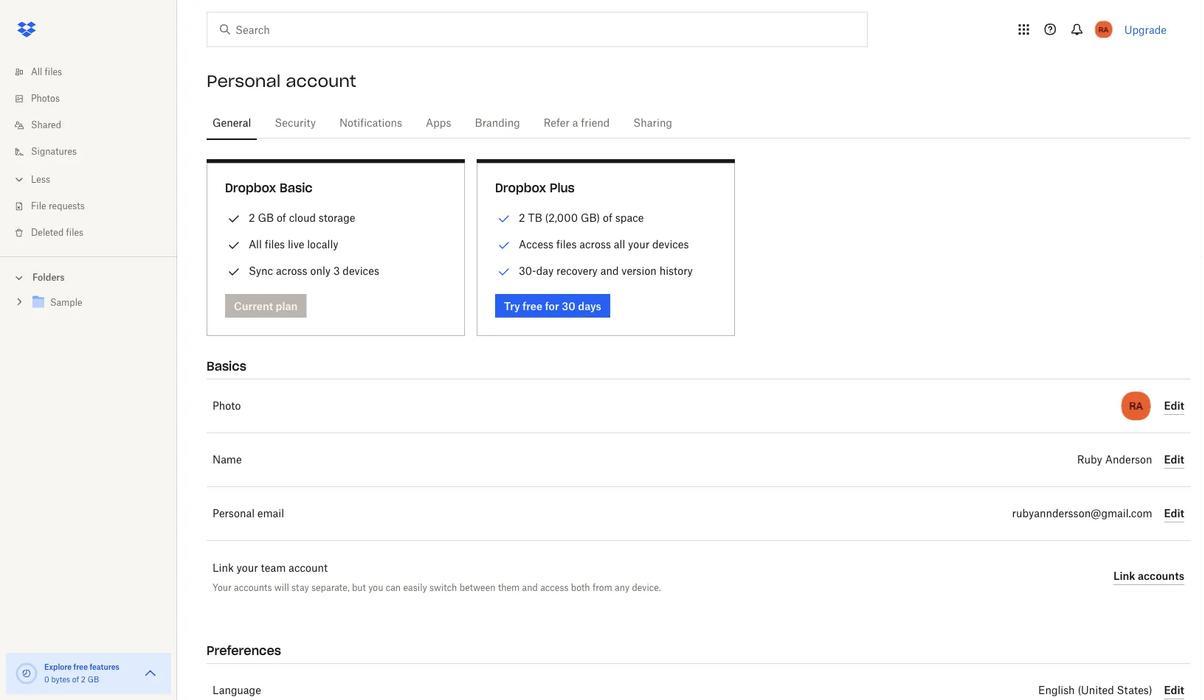 Task type: locate. For each thing, give the bounding box(es) containing it.
link accounts button
[[1113, 568, 1184, 586]]

1 horizontal spatial devices
[[652, 238, 689, 251]]

all files
[[31, 68, 62, 77]]

1 vertical spatial free
[[74, 663, 88, 672]]

files
[[45, 68, 62, 77], [66, 229, 83, 238], [265, 238, 285, 251], [556, 238, 577, 251]]

edit button
[[1164, 398, 1184, 415], [1164, 452, 1184, 469], [1164, 505, 1184, 523], [1164, 683, 1184, 700]]

1 vertical spatial all
[[249, 238, 262, 251]]

2 edit from the top
[[1164, 454, 1184, 466]]

3
[[333, 265, 340, 277]]

all for all files live locally
[[249, 238, 262, 251]]

notifications
[[339, 118, 402, 128]]

free for try
[[522, 300, 542, 312]]

1 vertical spatial gb
[[88, 677, 99, 685]]

2 horizontal spatial 2
[[519, 212, 525, 224]]

list containing all files
[[0, 50, 177, 257]]

0 vertical spatial personal
[[207, 71, 281, 91]]

0 horizontal spatial accounts
[[234, 583, 272, 594]]

across left all
[[579, 238, 611, 251]]

upgrade
[[1124, 23, 1167, 36]]

0 vertical spatial and
[[600, 265, 619, 277]]

across down all files live locally
[[276, 265, 307, 277]]

0 horizontal spatial gb
[[88, 677, 99, 685]]

2 gb of cloud storage
[[249, 212, 355, 224]]

day
[[536, 265, 554, 277]]

ra up anderson
[[1129, 400, 1143, 413]]

free inside the explore free features 0 bytes of 2 gb
[[74, 663, 88, 672]]

files for deleted files
[[66, 229, 83, 238]]

days
[[578, 300, 601, 312]]

your left team
[[237, 564, 258, 574]]

recommended image for 30-
[[495, 263, 513, 281]]

devices up history
[[652, 238, 689, 251]]

2 left tb
[[519, 212, 525, 224]]

0 horizontal spatial across
[[276, 265, 307, 277]]

1 vertical spatial recommended image
[[495, 237, 513, 255]]

list
[[0, 50, 177, 257]]

dropbox up tb
[[495, 180, 546, 196]]

2 tb (2,000 gb) of space
[[519, 212, 644, 224]]

devices
[[652, 238, 689, 251], [343, 265, 379, 277]]

but
[[352, 583, 366, 594]]

files right deleted
[[66, 229, 83, 238]]

devices right 3 at the left top of the page
[[343, 265, 379, 277]]

all for all files
[[31, 68, 42, 77]]

files down (2,000
[[556, 238, 577, 251]]

0 vertical spatial across
[[579, 238, 611, 251]]

edit for ruby anderson
[[1164, 454, 1184, 466]]

deleted files link
[[12, 220, 177, 246]]

edit button for ruby anderson
[[1164, 452, 1184, 469]]

edit
[[1164, 400, 1184, 412], [1164, 454, 1184, 466], [1164, 508, 1184, 520], [1164, 685, 1184, 697]]

gb down dropbox basic
[[258, 212, 274, 224]]

1 horizontal spatial link
[[1113, 570, 1135, 583]]

3 recommended image from the top
[[495, 263, 513, 281]]

across
[[579, 238, 611, 251], [276, 265, 307, 277]]

0 horizontal spatial ra
[[1099, 25, 1109, 34]]

2 recommended image from the top
[[495, 237, 513, 255]]

0 horizontal spatial all
[[31, 68, 42, 77]]

recommended image left tb
[[495, 210, 513, 228]]

try
[[504, 300, 520, 312]]

1 vertical spatial personal
[[213, 509, 255, 519]]

files up photos
[[45, 68, 62, 77]]

dropbox basic
[[225, 180, 313, 196]]

link for link your team account
[[213, 564, 234, 574]]

1 horizontal spatial free
[[522, 300, 542, 312]]

1 dropbox from the left
[[225, 180, 276, 196]]

all
[[614, 238, 625, 251]]

all up photos
[[31, 68, 42, 77]]

dropbox left basic at the left top of page
[[225, 180, 276, 196]]

1 horizontal spatial ra
[[1129, 400, 1143, 413]]

0 vertical spatial gb
[[258, 212, 274, 224]]

files left live
[[265, 238, 285, 251]]

files inside 'link'
[[45, 68, 62, 77]]

apps
[[426, 118, 451, 128]]

0 horizontal spatial dropbox
[[225, 180, 276, 196]]

dropbox image
[[12, 15, 41, 44]]

refer
[[544, 118, 570, 128]]

file
[[31, 202, 46, 211]]

your
[[628, 238, 650, 251], [237, 564, 258, 574]]

stay
[[291, 583, 309, 594]]

personal
[[207, 71, 281, 91], [213, 509, 255, 519]]

of
[[277, 212, 286, 224], [603, 212, 612, 224], [72, 677, 79, 685]]

less image
[[12, 172, 27, 187]]

4 edit from the top
[[1164, 685, 1184, 697]]

0 horizontal spatial link
[[213, 564, 234, 574]]

free inside button
[[522, 300, 542, 312]]

1 edit from the top
[[1164, 400, 1184, 412]]

shared link
[[12, 112, 177, 139]]

refer a friend tab
[[538, 106, 616, 141]]

tab list
[[207, 103, 1190, 141]]

1 recommended image from the top
[[495, 210, 513, 228]]

2 down dropbox basic
[[249, 212, 255, 224]]

personal for personal account
[[207, 71, 281, 91]]

ra left upgrade link
[[1099, 25, 1109, 34]]

security
[[275, 118, 316, 128]]

them
[[498, 583, 520, 594]]

1 edit button from the top
[[1164, 398, 1184, 415]]

recommended image left 30- at the top left of the page
[[495, 263, 513, 281]]

english
[[1038, 686, 1075, 697]]

dropbox for dropbox basic
[[225, 180, 276, 196]]

signatures
[[31, 148, 77, 156]]

recommended image for access
[[495, 237, 513, 255]]

0 horizontal spatial 2
[[81, 677, 86, 685]]

your right all
[[628, 238, 650, 251]]

0 vertical spatial devices
[[652, 238, 689, 251]]

team
[[261, 564, 286, 574]]

all up the sync
[[249, 238, 262, 251]]

accounts inside button
[[1138, 570, 1184, 583]]

sync across only 3 devices
[[249, 265, 379, 277]]

english (united states)
[[1038, 686, 1152, 697]]

2 edit button from the top
[[1164, 452, 1184, 469]]

accounts for link
[[1138, 570, 1184, 583]]

0 horizontal spatial your
[[237, 564, 258, 574]]

accounts
[[1138, 570, 1184, 583], [234, 583, 272, 594]]

1 horizontal spatial accounts
[[1138, 570, 1184, 583]]

2 vertical spatial recommended image
[[495, 263, 513, 281]]

free
[[522, 300, 542, 312], [74, 663, 88, 672]]

and
[[600, 265, 619, 277], [522, 583, 538, 594]]

personal email
[[213, 509, 284, 519]]

ra
[[1099, 25, 1109, 34], [1129, 400, 1143, 413]]

1 vertical spatial your
[[237, 564, 258, 574]]

of right gb)
[[603, 212, 612, 224]]

file requests link
[[12, 193, 177, 220]]

notifications tab
[[334, 106, 408, 141]]

0 horizontal spatial devices
[[343, 265, 379, 277]]

0 vertical spatial free
[[522, 300, 542, 312]]

folders
[[32, 272, 65, 283]]

1 horizontal spatial dropbox
[[495, 180, 546, 196]]

all inside 'link'
[[31, 68, 42, 77]]

ruby
[[1077, 455, 1102, 466]]

link inside button
[[1113, 570, 1135, 583]]

0 vertical spatial recommended image
[[495, 210, 513, 228]]

0 vertical spatial ra
[[1099, 25, 1109, 34]]

general
[[213, 118, 251, 128]]

photos link
[[12, 86, 177, 112]]

1 vertical spatial devices
[[343, 265, 379, 277]]

0 horizontal spatial free
[[74, 663, 88, 672]]

1 horizontal spatial all
[[249, 238, 262, 251]]

all files link
[[12, 59, 177, 86]]

3 edit from the top
[[1164, 508, 1184, 520]]

free left for
[[522, 300, 542, 312]]

only
[[310, 265, 331, 277]]

access
[[519, 238, 554, 251]]

1 horizontal spatial your
[[628, 238, 650, 251]]

and right them
[[522, 583, 538, 594]]

quota usage element
[[15, 663, 38, 686]]

30
[[562, 300, 575, 312]]

sample
[[50, 299, 82, 308]]

edit button for english (united states)
[[1164, 683, 1184, 700]]

gb down features
[[88, 677, 99, 685]]

sync
[[249, 265, 273, 277]]

recommended image for 2
[[495, 210, 513, 228]]

file requests
[[31, 202, 85, 211]]

link
[[213, 564, 234, 574], [1113, 570, 1135, 583]]

2 dropbox from the left
[[495, 180, 546, 196]]

personal left email
[[213, 509, 255, 519]]

and down access files across all your devices
[[600, 265, 619, 277]]

30-day recovery and version history
[[519, 265, 693, 277]]

recommended image left access
[[495, 237, 513, 255]]

of inside the explore free features 0 bytes of 2 gb
[[72, 677, 79, 685]]

gb)
[[581, 212, 600, 224]]

dropbox
[[225, 180, 276, 196], [495, 180, 546, 196]]

gb
[[258, 212, 274, 224], [88, 677, 99, 685]]

edit for english (united states)
[[1164, 685, 1184, 697]]

1 horizontal spatial and
[[600, 265, 619, 277]]

of left the cloud
[[277, 212, 286, 224]]

4 edit button from the top
[[1164, 683, 1184, 700]]

ra button
[[1092, 18, 1115, 41]]

1 horizontal spatial gb
[[258, 212, 274, 224]]

live
[[288, 238, 304, 251]]

2 right bytes
[[81, 677, 86, 685]]

1 horizontal spatial of
[[277, 212, 286, 224]]

access files across all your devices
[[519, 238, 689, 251]]

1 horizontal spatial 2
[[249, 212, 255, 224]]

account up 'security'
[[286, 71, 356, 91]]

1 vertical spatial and
[[522, 583, 538, 594]]

0 vertical spatial all
[[31, 68, 42, 77]]

(2,000
[[545, 212, 578, 224]]

less
[[31, 176, 50, 184]]

0 horizontal spatial of
[[72, 677, 79, 685]]

all
[[31, 68, 42, 77], [249, 238, 262, 251]]

of right bytes
[[72, 677, 79, 685]]

edit button for rubyanndersson@gmail.com
[[1164, 505, 1184, 523]]

tab list containing general
[[207, 103, 1190, 141]]

photos
[[31, 94, 60, 103]]

account up stay at the bottom
[[289, 564, 328, 574]]

personal up general tab
[[207, 71, 281, 91]]

recommended image
[[495, 210, 513, 228], [495, 237, 513, 255], [495, 263, 513, 281]]

shared
[[31, 121, 61, 130]]

ra inside "popup button"
[[1099, 25, 1109, 34]]

free right explore
[[74, 663, 88, 672]]

deleted files
[[31, 229, 83, 238]]

3 edit button from the top
[[1164, 505, 1184, 523]]



Task type: describe. For each thing, give the bounding box(es) containing it.
sample link
[[30, 293, 165, 313]]

recovery
[[556, 265, 598, 277]]

2 for dropbox basic
[[249, 212, 255, 224]]

a
[[572, 118, 578, 128]]

storage
[[319, 212, 355, 224]]

basics
[[207, 359, 246, 374]]

all files live locally
[[249, 238, 338, 251]]

general tab
[[207, 106, 257, 141]]

security tab
[[269, 106, 322, 141]]

locally
[[307, 238, 338, 251]]

space
[[615, 212, 644, 224]]

rubyanndersson@gmail.com
[[1012, 509, 1152, 519]]

basic
[[280, 180, 313, 196]]

files for access files across all your devices
[[556, 238, 577, 251]]

any
[[615, 583, 630, 594]]

plus
[[550, 180, 575, 196]]

separate,
[[311, 583, 350, 594]]

personal for personal email
[[213, 509, 255, 519]]

branding tab
[[469, 106, 526, 141]]

explore
[[44, 663, 72, 672]]

dropbox plus
[[495, 180, 575, 196]]

Search text field
[[235, 21, 837, 38]]

2 inside the explore free features 0 bytes of 2 gb
[[81, 677, 86, 685]]

tb
[[528, 212, 542, 224]]

from
[[592, 583, 612, 594]]

dropbox for dropbox plus
[[495, 180, 546, 196]]

apps tab
[[420, 106, 457, 141]]

states)
[[1117, 686, 1152, 697]]

2 for dropbox plus
[[519, 212, 525, 224]]

preferences
[[207, 644, 281, 659]]

link your team account
[[213, 564, 328, 574]]

cloud
[[289, 212, 316, 224]]

try free for 30 days button
[[495, 294, 610, 318]]

1 vertical spatial ra
[[1129, 400, 1143, 413]]

name
[[213, 455, 242, 466]]

0 vertical spatial your
[[628, 238, 650, 251]]

1 horizontal spatial across
[[579, 238, 611, 251]]

folders button
[[0, 266, 177, 288]]

features
[[90, 663, 119, 672]]

photo
[[213, 401, 241, 412]]

switch
[[429, 583, 457, 594]]

deleted
[[31, 229, 64, 238]]

language
[[213, 686, 261, 697]]

branding
[[475, 118, 520, 128]]

files for all files
[[45, 68, 62, 77]]

files for all files live locally
[[265, 238, 285, 251]]

can
[[386, 583, 401, 594]]

30-
[[519, 265, 536, 277]]

your accounts will stay separate, but you can easily switch between them and access both from any device.
[[213, 583, 661, 594]]

device.
[[632, 583, 661, 594]]

link for link accounts
[[1113, 570, 1135, 583]]

edit for rubyanndersson@gmail.com
[[1164, 508, 1184, 520]]

personal account
[[207, 71, 356, 91]]

will
[[274, 583, 289, 594]]

signatures link
[[12, 139, 177, 165]]

1 vertical spatial account
[[289, 564, 328, 574]]

accounts for your
[[234, 583, 272, 594]]

both
[[571, 583, 590, 594]]

try free for 30 days
[[504, 300, 601, 312]]

anderson
[[1105, 455, 1152, 466]]

(united
[[1078, 686, 1114, 697]]

explore free features 0 bytes of 2 gb
[[44, 663, 119, 685]]

link accounts
[[1113, 570, 1184, 583]]

friend
[[581, 118, 610, 128]]

upgrade link
[[1124, 23, 1167, 36]]

you
[[368, 583, 383, 594]]

bytes
[[51, 677, 70, 685]]

your
[[213, 583, 232, 594]]

version
[[622, 265, 657, 277]]

refer a friend
[[544, 118, 610, 128]]

sharing tab
[[627, 106, 678, 141]]

0
[[44, 677, 49, 685]]

gb inside the explore free features 0 bytes of 2 gb
[[88, 677, 99, 685]]

email
[[257, 509, 284, 519]]

free for explore
[[74, 663, 88, 672]]

for
[[545, 300, 559, 312]]

1 vertical spatial across
[[276, 265, 307, 277]]

0 horizontal spatial and
[[522, 583, 538, 594]]

requests
[[49, 202, 85, 211]]

sharing
[[633, 118, 672, 128]]

between
[[459, 583, 496, 594]]

2 horizontal spatial of
[[603, 212, 612, 224]]

access
[[540, 583, 569, 594]]

0 vertical spatial account
[[286, 71, 356, 91]]



Task type: vqa. For each thing, say whether or not it's contained in the screenshot.
you'll
no



